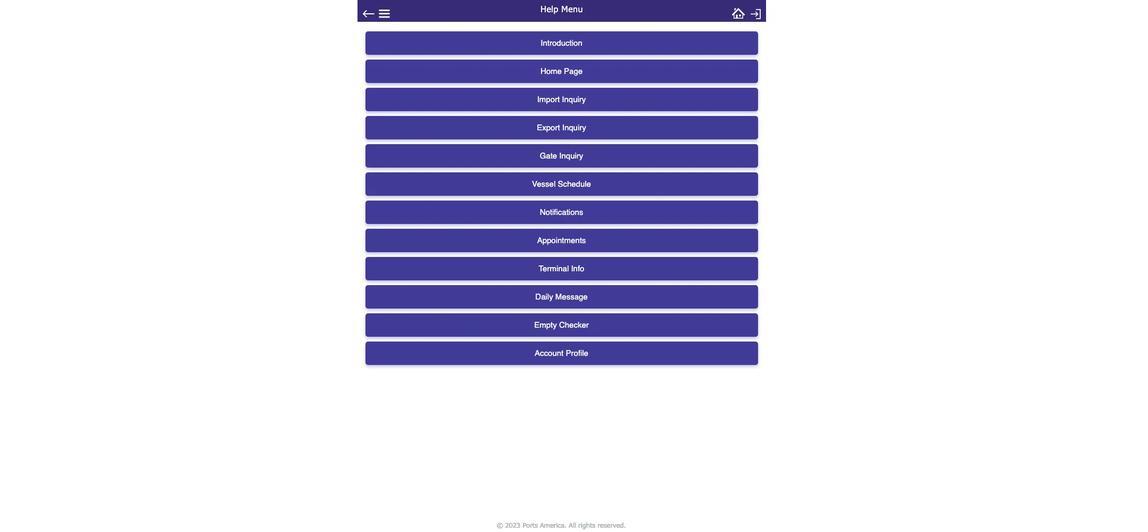Task type: locate. For each thing, give the bounding box(es) containing it.
ports
[[523, 521, 539, 529]]

© 2023 ports america. all rights reserved. footer
[[354, 519, 770, 532]]

help menu heading
[[480, 0, 644, 17]]

reserved.
[[598, 521, 627, 529]]

rights
[[579, 521, 596, 529]]

menu
[[562, 4, 583, 14]]

help
[[541, 4, 559, 14]]

©
[[497, 521, 504, 529]]

all
[[569, 521, 577, 529]]

None button
[[365, 31, 758, 55], [365, 60, 758, 83], [365, 88, 758, 111], [365, 116, 758, 139], [365, 144, 758, 168], [365, 173, 758, 196], [365, 201, 758, 224], [365, 229, 758, 252], [365, 257, 758, 281], [365, 285, 758, 309], [365, 314, 758, 337], [365, 342, 758, 365], [365, 31, 758, 55], [365, 60, 758, 83], [365, 88, 758, 111], [365, 116, 758, 139], [365, 144, 758, 168], [365, 173, 758, 196], [365, 201, 758, 224], [365, 229, 758, 252], [365, 257, 758, 281], [365, 285, 758, 309], [365, 314, 758, 337], [365, 342, 758, 365]]

help menu
[[541, 4, 583, 14]]



Task type: vqa. For each thing, say whether or not it's contained in the screenshot.
Help Menu heading
yes



Task type: describe. For each thing, give the bounding box(es) containing it.
help menu banner
[[358, 0, 766, 22]]

america.
[[541, 521, 567, 529]]

2023
[[506, 521, 521, 529]]

© 2023 ports america. all rights reserved.
[[497, 521, 627, 529]]



